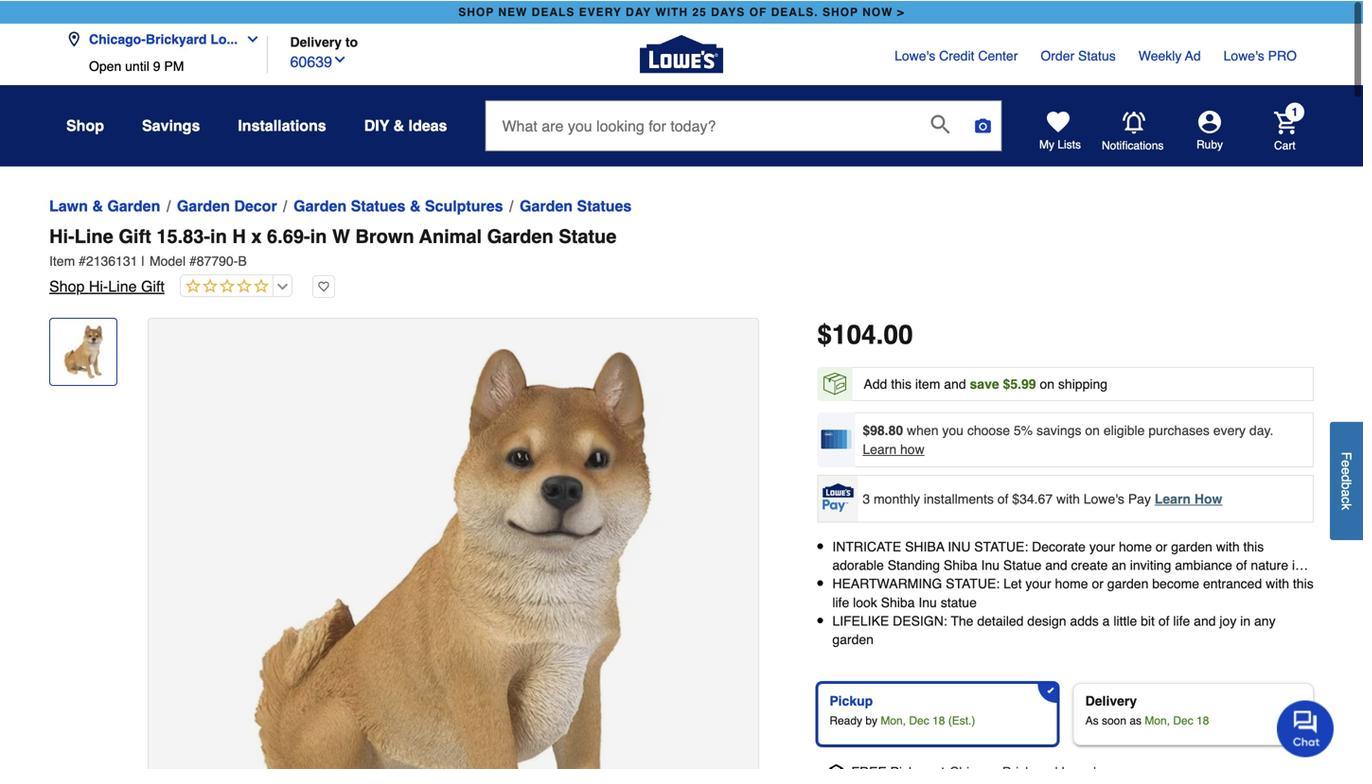 Task type: vqa. For each thing, say whether or not it's contained in the screenshot.
'DEWALT IMPACT DRIVER BIT (100-PIECE)' image
no



Task type: describe. For each thing, give the bounding box(es) containing it.
1 vertical spatial garden
[[1108, 576, 1149, 591]]

order
[[1041, 47, 1075, 63]]

f
[[1340, 452, 1355, 460]]

ready
[[830, 714, 863, 727]]

standing
[[888, 557, 940, 573]]

intricate
[[833, 539, 902, 554]]

1 vertical spatial line
[[108, 277, 137, 295]]

6.69-
[[267, 225, 310, 247]]

c
[[1340, 497, 1355, 504]]

dec inside "pickup ready by mon, dec 18 (est.)"
[[910, 714, 930, 727]]

$98.80
[[863, 422, 904, 438]]

savings
[[1037, 422, 1082, 438]]

2136131
[[86, 253, 138, 268]]

shiba
[[905, 539, 945, 554]]

2 horizontal spatial your
[[1090, 539, 1116, 554]]

delivery for as
[[1086, 693, 1138, 708]]

x
[[251, 225, 262, 247]]

15.83-
[[157, 225, 210, 247]]

gift inside hi-line gift 15.83-in h x 6.69-in w brown animal garden statue item # 2136131 | model # 87790-b
[[119, 225, 151, 247]]

item
[[49, 253, 75, 268]]

deals.
[[772, 5, 819, 18]]

0 horizontal spatial home
[[862, 576, 895, 591]]

when
[[907, 422, 939, 438]]

look
[[853, 595, 878, 610]]

choose
[[968, 422, 1011, 438]]

hi- inside hi-line gift 15.83-in h x 6.69-in w brown animal garden statue item # 2136131 | model # 87790-b
[[49, 225, 75, 247]]

little
[[1114, 613, 1138, 628]]

2 horizontal spatial &
[[410, 197, 421, 214]]

garden statues & sculptures link
[[294, 194, 503, 217]]

18 inside delivery as soon as mon, dec 18
[[1197, 714, 1210, 727]]

lowe's pro
[[1224, 47, 1298, 63]]

garden decor link
[[177, 194, 277, 217]]

center
[[979, 47, 1018, 63]]

garden for garden decor
[[177, 197, 230, 214]]

joy
[[1220, 613, 1237, 628]]

w
[[332, 225, 350, 247]]

& for diy
[[394, 116, 404, 134]]

3 monthly installments of $34.67 with lowe's pay learn how
[[863, 491, 1223, 506]]

1 vertical spatial gift
[[141, 277, 165, 295]]

my lists
[[1040, 137, 1082, 151]]

in left h
[[210, 225, 227, 247]]

location image
[[66, 31, 81, 46]]

order status link
[[1041, 45, 1116, 64]]

2 vertical spatial garden
[[833, 632, 874, 647]]

you
[[943, 422, 964, 438]]

entranced
[[1204, 576, 1263, 591]]

.
[[877, 319, 884, 349]]

1 vertical spatial hi-
[[89, 277, 108, 295]]

savings button
[[142, 108, 200, 142]]

inu for statue
[[982, 557, 1000, 573]]

let
[[1004, 576, 1022, 591]]

camera image
[[974, 116, 993, 134]]

brickyard
[[146, 31, 207, 46]]

shipping
[[1059, 376, 1108, 391]]

shipping image
[[824, 372, 847, 395]]

create
[[1072, 557, 1109, 573]]

days
[[711, 5, 746, 18]]

b
[[1340, 483, 1355, 490]]

installations
[[238, 116, 326, 134]]

diy & ideas button
[[364, 108, 447, 142]]

your inside heartwarming statue: let your home or garden become entranced with this life look shiba inu statue lifelike design: the detailed design adds a little bit of life and  joy in any garden
[[1026, 576, 1052, 591]]

search image
[[931, 114, 950, 133]]

add this item and save $5.99 on shipping
[[864, 376, 1108, 391]]

zero stars image
[[181, 277, 269, 295]]

model
[[150, 253, 186, 268]]

deals
[[532, 5, 575, 18]]

in inside heartwarming statue: let your home or garden become entranced with this life look shiba inu statue lifelike design: the detailed design adds a little bit of life and  joy in any garden
[[1241, 613, 1251, 628]]

60639 button
[[290, 48, 348, 72]]

shiba for standing
[[944, 557, 978, 573]]

as
[[1086, 714, 1099, 727]]

my lists link
[[1040, 110, 1082, 152]]

diy
[[364, 116, 389, 134]]

(est.)
[[949, 714, 976, 727]]

& for lawn
[[92, 197, 103, 214]]

with
[[656, 5, 689, 18]]

1 horizontal spatial life
[[1174, 613, 1191, 628]]

lowe's home improvement cart image
[[1275, 111, 1298, 133]]

garden statues & sculptures
[[294, 197, 503, 214]]

$98.80 when you choose 5% savings on eligible purchases every day. learn how
[[863, 422, 1274, 456]]

of
[[750, 5, 767, 18]]

sculptures
[[425, 197, 503, 214]]

87790-
[[197, 253, 238, 268]]

eligible
[[1104, 422, 1145, 438]]

garden for garden statues
[[520, 197, 573, 214]]

a inside "button"
[[1340, 490, 1355, 497]]

$34.67
[[1013, 491, 1053, 506]]

>
[[898, 5, 905, 18]]

lowe's home improvement lists image
[[1047, 110, 1070, 133]]

cart
[[1275, 138, 1296, 151]]

0 vertical spatial of
[[998, 491, 1009, 506]]

in inside intricate shiba inu statue: decorate your home or garden with this adorable standing shiba inu statue and create an inviting ambiance of nature in your home
[[1293, 557, 1303, 573]]

$5.99
[[1003, 376, 1037, 391]]

ruby
[[1197, 137, 1224, 151]]

pickup image
[[829, 764, 844, 770]]

lo...
[[211, 31, 238, 46]]

learn inside $98.80 when you choose 5% savings on eligible purchases every day. learn how
[[863, 441, 897, 456]]

3
[[863, 491, 870, 506]]

or inside intricate shiba inu statue: decorate your home or garden with this adorable standing shiba inu statue and create an inviting ambiance of nature in your home
[[1156, 539, 1168, 554]]

design
[[1028, 613, 1067, 628]]

option group containing pickup
[[810, 675, 1322, 753]]

shiba for look
[[881, 595, 915, 610]]

|
[[141, 253, 145, 268]]

become
[[1153, 576, 1200, 591]]

adorable
[[833, 557, 884, 573]]

bit
[[1141, 613, 1155, 628]]

1 shop from the left
[[459, 5, 494, 18]]

chevron down image inside chicago-brickyard lo... button
[[238, 31, 261, 46]]

lifelike
[[833, 613, 890, 628]]

soon
[[1102, 714, 1127, 727]]

pickup ready by mon, dec 18 (est.)
[[830, 693, 976, 727]]

heart outline image
[[312, 275, 335, 297]]

garden inside hi-line gift 15.83-in h x 6.69-in w brown animal garden statue item # 2136131 | model # 87790-b
[[487, 225, 554, 247]]

every
[[1214, 422, 1246, 438]]

with for become
[[1266, 576, 1290, 591]]

savings
[[142, 116, 200, 134]]

2 horizontal spatial home
[[1119, 539, 1153, 554]]

5%
[[1014, 422, 1033, 438]]

ad
[[1186, 47, 1202, 63]]

garden for garden statues & sculptures
[[294, 197, 347, 214]]

learn how link
[[1155, 491, 1223, 506]]

hi-line gift 15.83-in h x 6.69-in w brown animal garden statue item # 2136131 | model # 87790-b
[[49, 225, 617, 268]]



Task type: locate. For each thing, give the bounding box(es) containing it.
2 vertical spatial this
[[1294, 576, 1314, 591]]

learn down $98.80
[[863, 441, 897, 456]]

0 horizontal spatial your
[[833, 576, 859, 591]]

line up "2136131"
[[74, 225, 113, 247]]

how
[[901, 441, 925, 456]]

1 horizontal spatial statues
[[577, 197, 632, 214]]

shiba down heartwarming
[[881, 595, 915, 610]]

dec
[[910, 714, 930, 727], [1174, 714, 1194, 727]]

the
[[951, 613, 974, 628]]

hi- down "2136131"
[[89, 277, 108, 295]]

0 horizontal spatial #
[[79, 253, 86, 268]]

my
[[1040, 137, 1055, 151]]

18 left (est.)
[[933, 714, 946, 727]]

0 vertical spatial hi-
[[49, 225, 75, 247]]

your up create
[[1090, 539, 1116, 554]]

on
[[1040, 376, 1055, 391], [1086, 422, 1100, 438]]

your down adorable
[[833, 576, 859, 591]]

home up inviting
[[1119, 539, 1153, 554]]

1 horizontal spatial lowe's
[[1084, 491, 1125, 506]]

dec inside delivery as soon as mon, dec 18
[[1174, 714, 1194, 727]]

chevron down image right brickyard on the left top of page
[[238, 31, 261, 46]]

mon, right as
[[1145, 714, 1171, 727]]

1 vertical spatial and
[[1046, 557, 1068, 573]]

1 vertical spatial statue
[[1004, 557, 1042, 573]]

now
[[863, 5, 894, 18]]

shop new deals every day with 25 days of deals. shop now >
[[459, 5, 905, 18]]

shop left new
[[459, 5, 494, 18]]

lowe's home improvement notification center image
[[1123, 111, 1146, 133]]

1 vertical spatial shop
[[49, 277, 85, 295]]

2 statues from the left
[[577, 197, 632, 214]]

hi- up item on the top of page
[[49, 225, 75, 247]]

statues for garden statues
[[577, 197, 632, 214]]

weekly
[[1139, 47, 1182, 63]]

of right bit
[[1159, 613, 1170, 628]]

18 inside "pickup ready by mon, dec 18 (est.)"
[[933, 714, 946, 727]]

in right nature
[[1293, 557, 1303, 573]]

home down create
[[1056, 576, 1089, 591]]

gift
[[119, 225, 151, 247], [141, 277, 165, 295]]

of
[[998, 491, 1009, 506], [1237, 557, 1248, 573], [1159, 613, 1170, 628]]

lawn & garden
[[49, 197, 160, 214]]

brown
[[356, 225, 414, 247]]

1 horizontal spatial &
[[394, 116, 404, 134]]

None search field
[[485, 99, 1002, 166]]

inu up detailed at the right bottom of page
[[982, 557, 1000, 573]]

0 horizontal spatial of
[[998, 491, 1009, 506]]

0 horizontal spatial or
[[1092, 576, 1104, 591]]

chevron down image
[[238, 31, 261, 46], [332, 51, 348, 66]]

& inside button
[[394, 116, 404, 134]]

statue
[[941, 595, 977, 610]]

1 horizontal spatial chevron down image
[[332, 51, 348, 66]]

garden statues link
[[520, 194, 632, 217]]

0 horizontal spatial garden
[[833, 632, 874, 647]]

1 vertical spatial with
[[1217, 539, 1240, 554]]

or
[[1156, 539, 1168, 554], [1092, 576, 1104, 591]]

hi-line gift  #87790-b image
[[149, 318, 759, 770]]

0 vertical spatial learn
[[863, 441, 897, 456]]

add
[[864, 376, 888, 391]]

design:
[[893, 613, 948, 628]]

shop down item on the top of page
[[49, 277, 85, 295]]

0 horizontal spatial statues
[[351, 197, 406, 214]]

inu inside intricate shiba inu statue: decorate your home or garden with this adorable standing shiba inu statue and create an inviting ambiance of nature in your home
[[982, 557, 1000, 573]]

this right add
[[891, 376, 912, 391]]

chevron down image down to
[[332, 51, 348, 66]]

garden up 15.83-
[[177, 197, 230, 214]]

delivery to
[[290, 34, 358, 49]]

with right $34.67
[[1057, 491, 1081, 506]]

heartwarming statue: let your home or garden become entranced with this life look shiba inu statue lifelike design: the detailed design adds a little bit of life and  joy in any garden
[[833, 576, 1314, 647]]

nature
[[1251, 557, 1289, 573]]

1 statues from the left
[[351, 197, 406, 214]]

statue inside hi-line gift 15.83-in h x 6.69-in w brown animal garden statue item # 2136131 | model # 87790-b
[[559, 225, 617, 247]]

this for heartwarming statue: let your home or garden become entranced with this life look shiba inu statue lifelike design: the detailed design adds a little bit of life and  joy in any garden
[[1294, 576, 1314, 591]]

of inside heartwarming statue: let your home or garden become entranced with this life look shiba inu statue lifelike design: the detailed design adds a little bit of life and  joy in any garden
[[1159, 613, 1170, 628]]

on right $5.99
[[1040, 376, 1055, 391]]

1 vertical spatial statue:
[[946, 576, 1000, 591]]

2 dec from the left
[[1174, 714, 1194, 727]]

1 vertical spatial shiba
[[881, 595, 915, 610]]

2 # from the left
[[189, 253, 197, 268]]

2 horizontal spatial and
[[1194, 613, 1217, 628]]

0 horizontal spatial with
[[1057, 491, 1081, 506]]

intricate shiba inu statue: decorate your home or garden with this adorable standing shiba inu statue and create an inviting ambiance of nature in your home
[[833, 539, 1303, 591]]

garden right sculptures
[[520, 197, 573, 214]]

statue: inside intricate shiba inu statue: decorate your home or garden with this adorable standing shiba inu statue and create an inviting ambiance of nature in your home
[[975, 539, 1029, 554]]

0 horizontal spatial shiba
[[881, 595, 915, 610]]

1 vertical spatial delivery
[[1086, 693, 1138, 708]]

line inside hi-line gift 15.83-in h x 6.69-in w brown animal garden statue item # 2136131 | model # 87790-b
[[74, 225, 113, 247]]

0 horizontal spatial statue
[[559, 225, 617, 247]]

1 vertical spatial life
[[1174, 613, 1191, 628]]

chat invite button image
[[1278, 700, 1335, 758]]

# right model
[[189, 253, 197, 268]]

every
[[579, 5, 622, 18]]

shop left now
[[823, 5, 859, 18]]

statue down garden statues link
[[559, 225, 617, 247]]

of inside intricate shiba inu statue: decorate your home or garden with this adorable standing shiba inu statue and create an inviting ambiance of nature in your home
[[1237, 557, 1248, 573]]

Search Query text field
[[486, 100, 916, 150]]

0 horizontal spatial life
[[833, 595, 850, 610]]

with for or
[[1217, 539, 1240, 554]]

garden down the lifelike
[[833, 632, 874, 647]]

with inside heartwarming statue: let your home or garden become entranced with this life look shiba inu statue lifelike design: the detailed design adds a little bit of life and  joy in any garden
[[1266, 576, 1290, 591]]

inu inside heartwarming statue: let your home or garden become entranced with this life look shiba inu statue lifelike design: the detailed design adds a little bit of life and  joy in any garden
[[919, 595, 937, 610]]

lowe's for lowe's pro
[[1224, 47, 1265, 63]]

purchases
[[1149, 422, 1210, 438]]

0 horizontal spatial &
[[92, 197, 103, 214]]

on for shipping
[[1040, 376, 1055, 391]]

1 horizontal spatial with
[[1217, 539, 1240, 554]]

1 vertical spatial this
[[1244, 539, 1265, 554]]

life right bit
[[1174, 613, 1191, 628]]

1 vertical spatial chevron down image
[[332, 51, 348, 66]]

$
[[818, 319, 832, 349]]

e up d
[[1340, 460, 1355, 468]]

1 # from the left
[[79, 253, 86, 268]]

garden down garden statues link
[[487, 225, 554, 247]]

1 dec from the left
[[910, 714, 930, 727]]

garden up |
[[107, 197, 160, 214]]

or down create
[[1092, 576, 1104, 591]]

shop
[[66, 116, 104, 134], [49, 277, 85, 295]]

delivery up soon at bottom right
[[1086, 693, 1138, 708]]

gift down |
[[141, 277, 165, 295]]

detailed
[[978, 613, 1024, 628]]

0 horizontal spatial learn
[[863, 441, 897, 456]]

d
[[1340, 475, 1355, 483]]

0 vertical spatial on
[[1040, 376, 1055, 391]]

lowes pay logo image
[[820, 483, 857, 511]]

0 vertical spatial gift
[[119, 225, 151, 247]]

1 horizontal spatial mon,
[[1145, 714, 1171, 727]]

new
[[498, 5, 528, 18]]

e up 'b'
[[1340, 468, 1355, 475]]

1 horizontal spatial a
[[1340, 490, 1355, 497]]

this for intricate shiba inu statue: decorate your home or garden with this adorable standing shiba inu statue and create an inviting ambiance of nature in your home
[[1244, 539, 1265, 554]]

shiba down "inu"
[[944, 557, 978, 573]]

1 horizontal spatial shiba
[[944, 557, 978, 573]]

garden down an
[[1108, 576, 1149, 591]]

pickup
[[830, 693, 873, 708]]

delivery up 60639
[[290, 34, 342, 49]]

1 horizontal spatial home
[[1056, 576, 1089, 591]]

statue up let
[[1004, 557, 1042, 573]]

mon, right by
[[881, 714, 906, 727]]

hi-line gift  #87790-b - thumbnail image
[[54, 322, 113, 381]]

0 vertical spatial statue
[[559, 225, 617, 247]]

2 vertical spatial of
[[1159, 613, 1170, 628]]

notifications
[[1102, 138, 1164, 151]]

option group
[[810, 675, 1322, 753]]

lowe's left pay
[[1084, 491, 1125, 506]]

chicago-brickyard lo...
[[89, 31, 238, 46]]

home inside heartwarming statue: let your home or garden become entranced with this life look shiba inu statue lifelike design: the detailed design adds a little bit of life and  joy in any garden
[[1056, 576, 1089, 591]]

dec right as
[[1174, 714, 1194, 727]]

2 vertical spatial and
[[1194, 613, 1217, 628]]

as
[[1130, 714, 1142, 727]]

0 vertical spatial shiba
[[944, 557, 978, 573]]

garden inside intricate shiba inu statue: decorate your home or garden with this adorable standing shiba inu statue and create an inviting ambiance of nature in your home
[[1172, 539, 1213, 554]]

shop for shop hi-line gift
[[49, 277, 85, 295]]

dec left (est.)
[[910, 714, 930, 727]]

shop down open
[[66, 116, 104, 134]]

heartwarming
[[833, 576, 943, 591]]

2 horizontal spatial garden
[[1172, 539, 1213, 554]]

1 horizontal spatial on
[[1086, 422, 1100, 438]]

104
[[832, 319, 877, 349]]

in right joy
[[1241, 613, 1251, 628]]

shiba inside intricate shiba inu statue: decorate your home or garden with this adorable standing shiba inu statue and create an inviting ambiance of nature in your home
[[944, 557, 978, 573]]

a left little
[[1103, 613, 1110, 628]]

shiba inside heartwarming statue: let your home or garden become entranced with this life look shiba inu statue lifelike design: the detailed design adds a little bit of life and  joy in any garden
[[881, 595, 915, 610]]

0 vertical spatial garden
[[1172, 539, 1213, 554]]

0 vertical spatial line
[[74, 225, 113, 247]]

e
[[1340, 460, 1355, 468], [1340, 468, 1355, 475]]

and down decorate
[[1046, 557, 1068, 573]]

lowe's for lowe's credit center
[[895, 47, 936, 63]]

0 horizontal spatial lowe's
[[895, 47, 936, 63]]

this right entranced
[[1294, 576, 1314, 591]]

this up nature
[[1244, 539, 1265, 554]]

2 vertical spatial with
[[1266, 576, 1290, 591]]

statues for garden statues & sculptures
[[351, 197, 406, 214]]

weekly ad
[[1139, 47, 1202, 63]]

on inside $98.80 when you choose 5% savings on eligible purchases every day. learn how
[[1086, 422, 1100, 438]]

# right item on the top of page
[[79, 253, 86, 268]]

inu
[[948, 539, 971, 554]]

1 vertical spatial a
[[1103, 613, 1110, 628]]

0 horizontal spatial inu
[[919, 595, 937, 610]]

0 horizontal spatial 18
[[933, 714, 946, 727]]

chevron down image inside 60639 button
[[332, 51, 348, 66]]

delivery inside delivery as soon as mon, dec 18
[[1086, 693, 1138, 708]]

2 horizontal spatial of
[[1237, 557, 1248, 573]]

0 vertical spatial a
[[1340, 490, 1355, 497]]

a inside heartwarming statue: let your home or garden become entranced with this life look shiba inu statue lifelike design: the detailed design adds a little bit of life and  joy in any garden
[[1103, 613, 1110, 628]]

with up ambiance
[[1217, 539, 1240, 554]]

this inside intricate shiba inu statue: decorate your home or garden with this adorable standing shiba inu statue and create an inviting ambiance of nature in your home
[[1244, 539, 1265, 554]]

0 vertical spatial this
[[891, 376, 912, 391]]

garden up w
[[294, 197, 347, 214]]

garden up ambiance
[[1172, 539, 1213, 554]]

18
[[933, 714, 946, 727], [1197, 714, 1210, 727]]

1 horizontal spatial #
[[189, 253, 197, 268]]

animal
[[419, 225, 482, 247]]

0 horizontal spatial chevron down image
[[238, 31, 261, 46]]

and left joy
[[1194, 613, 1217, 628]]

decorate
[[1032, 539, 1086, 554]]

and inside intricate shiba inu statue: decorate your home or garden with this adorable standing shiba inu statue and create an inviting ambiance of nature in your home
[[1046, 557, 1068, 573]]

and inside heartwarming statue: let your home or garden become entranced with this life look shiba inu statue lifelike design: the detailed design adds a little bit of life and  joy in any garden
[[1194, 613, 1217, 628]]

shop button
[[66, 108, 104, 142]]

lowe's inside "link"
[[1224, 47, 1265, 63]]

lowe's home improvement logo image
[[640, 12, 724, 95]]

0 horizontal spatial dec
[[910, 714, 930, 727]]

your right let
[[1026, 576, 1052, 591]]

learn right pay
[[1155, 491, 1191, 506]]

1 horizontal spatial or
[[1156, 539, 1168, 554]]

18 right as
[[1197, 714, 1210, 727]]

2 horizontal spatial this
[[1294, 576, 1314, 591]]

shop
[[459, 5, 494, 18], [823, 5, 859, 18]]

of left $34.67
[[998, 491, 1009, 506]]

on for eligible
[[1086, 422, 1100, 438]]

1 horizontal spatial inu
[[982, 557, 1000, 573]]

0 vertical spatial with
[[1057, 491, 1081, 506]]

0 vertical spatial or
[[1156, 539, 1168, 554]]

2 e from the top
[[1340, 468, 1355, 475]]

0 horizontal spatial mon,
[[881, 714, 906, 727]]

save
[[970, 376, 1000, 391]]

on left eligible
[[1086, 422, 1100, 438]]

lists
[[1058, 137, 1082, 151]]

#
[[79, 253, 86, 268], [189, 253, 197, 268]]

1 vertical spatial of
[[1237, 557, 1248, 573]]

1 mon, from the left
[[881, 714, 906, 727]]

1 vertical spatial on
[[1086, 422, 1100, 438]]

installments
[[924, 491, 994, 506]]

1 18 from the left
[[933, 714, 946, 727]]

0 horizontal spatial hi-
[[49, 225, 75, 247]]

0 vertical spatial statue:
[[975, 539, 1029, 554]]

open
[[89, 58, 121, 73]]

0 vertical spatial chevron down image
[[238, 31, 261, 46]]

delivery for to
[[290, 34, 342, 49]]

inviting
[[1131, 557, 1172, 573]]

garden statues
[[520, 197, 632, 214]]

& right lawn
[[92, 197, 103, 214]]

this inside heartwarming statue: let your home or garden become entranced with this life look shiba inu statue lifelike design: the detailed design adds a little bit of life and  joy in any garden
[[1294, 576, 1314, 591]]

shiba
[[944, 557, 978, 573], [881, 595, 915, 610]]

2 horizontal spatial lowe's
[[1224, 47, 1265, 63]]

lowe's left pro
[[1224, 47, 1265, 63]]

0 horizontal spatial delivery
[[290, 34, 342, 49]]

a up k
[[1340, 490, 1355, 497]]

of up entranced
[[1237, 557, 1248, 573]]

0 vertical spatial delivery
[[290, 34, 342, 49]]

b
[[238, 253, 247, 268]]

1 horizontal spatial 18
[[1197, 714, 1210, 727]]

0 horizontal spatial this
[[891, 376, 912, 391]]

lawn & garden link
[[49, 194, 160, 217]]

and
[[944, 376, 967, 391], [1046, 557, 1068, 573], [1194, 613, 1217, 628]]

1 vertical spatial inu
[[919, 595, 937, 610]]

until
[[125, 58, 149, 73]]

ambiance
[[1176, 557, 1233, 573]]

statue inside intricate shiba inu statue: decorate your home or garden with this adorable standing shiba inu statue and create an inviting ambiance of nature in your home
[[1004, 557, 1042, 573]]

statue: up let
[[975, 539, 1029, 554]]

& up brown
[[410, 197, 421, 214]]

lowe's left credit
[[895, 47, 936, 63]]

0 vertical spatial life
[[833, 595, 850, 610]]

home up look
[[862, 576, 895, 591]]

1 horizontal spatial delivery
[[1086, 693, 1138, 708]]

item number 2 1 3 6 1 3 1 and model number 8 7 7 9 0 - b element
[[49, 251, 1315, 270]]

delivery
[[290, 34, 342, 49], [1086, 693, 1138, 708]]

9
[[153, 58, 161, 73]]

with down nature
[[1266, 576, 1290, 591]]

an
[[1112, 557, 1127, 573]]

monthly
[[874, 491, 921, 506]]

in left w
[[310, 225, 327, 247]]

installations button
[[238, 108, 326, 142]]

0 vertical spatial inu
[[982, 557, 1000, 573]]

item
[[916, 376, 941, 391]]

2 mon, from the left
[[1145, 714, 1171, 727]]

0 horizontal spatial shop
[[459, 5, 494, 18]]

hi-
[[49, 225, 75, 247], [89, 277, 108, 295]]

f e e d b a c k button
[[1331, 422, 1364, 541]]

0 horizontal spatial a
[[1103, 613, 1110, 628]]

shop hi-line gift
[[49, 277, 165, 295]]

1 e from the top
[[1340, 460, 1355, 468]]

inu up design:
[[919, 595, 937, 610]]

in
[[210, 225, 227, 247], [310, 225, 327, 247], [1293, 557, 1303, 573], [1241, 613, 1251, 628]]

mon, inside "pickup ready by mon, dec 18 (est.)"
[[881, 714, 906, 727]]

statue: inside heartwarming statue: let your home or garden become entranced with this life look shiba inu statue lifelike design: the detailed design adds a little bit of life and  joy in any garden
[[946, 576, 1000, 591]]

inu for statue
[[919, 595, 937, 610]]

statues
[[351, 197, 406, 214], [577, 197, 632, 214]]

home
[[1119, 539, 1153, 554], [862, 576, 895, 591], [1056, 576, 1089, 591]]

1 horizontal spatial dec
[[1174, 714, 1194, 727]]

life left look
[[833, 595, 850, 610]]

credit
[[940, 47, 975, 63]]

1 vertical spatial or
[[1092, 576, 1104, 591]]

mon, inside delivery as soon as mon, dec 18
[[1145, 714, 1171, 727]]

1 horizontal spatial your
[[1026, 576, 1052, 591]]

1 horizontal spatial of
[[1159, 613, 1170, 628]]

& right diy
[[394, 116, 404, 134]]

statue:
[[975, 539, 1029, 554], [946, 576, 1000, 591]]

2 18 from the left
[[1197, 714, 1210, 727]]

with inside intricate shiba inu statue: decorate your home or garden with this adorable standing shiba inu statue and create an inviting ambiance of nature in your home
[[1217, 539, 1240, 554]]

statue: up the statue
[[946, 576, 1000, 591]]

shop for shop
[[66, 116, 104, 134]]

status
[[1079, 47, 1116, 63]]

0 vertical spatial and
[[944, 376, 967, 391]]

1 horizontal spatial hi-
[[89, 277, 108, 295]]

to
[[346, 34, 358, 49]]

1 horizontal spatial garden
[[1108, 576, 1149, 591]]

weekly ad link
[[1139, 45, 1202, 64]]

or inside heartwarming statue: let your home or garden become entranced with this life look shiba inu statue lifelike design: the detailed design adds a little bit of life and  joy in any garden
[[1092, 576, 1104, 591]]

2 shop from the left
[[823, 5, 859, 18]]

learn how button
[[863, 439, 925, 458]]

line down "2136131"
[[108, 277, 137, 295]]

or up inviting
[[1156, 539, 1168, 554]]

0 horizontal spatial and
[[944, 376, 967, 391]]

gift up |
[[119, 225, 151, 247]]

1 horizontal spatial statue
[[1004, 557, 1042, 573]]

2 horizontal spatial with
[[1266, 576, 1290, 591]]

life
[[833, 595, 850, 610], [1174, 613, 1191, 628]]

1 horizontal spatial shop
[[823, 5, 859, 18]]

1 horizontal spatial learn
[[1155, 491, 1191, 506]]

and right item
[[944, 376, 967, 391]]



